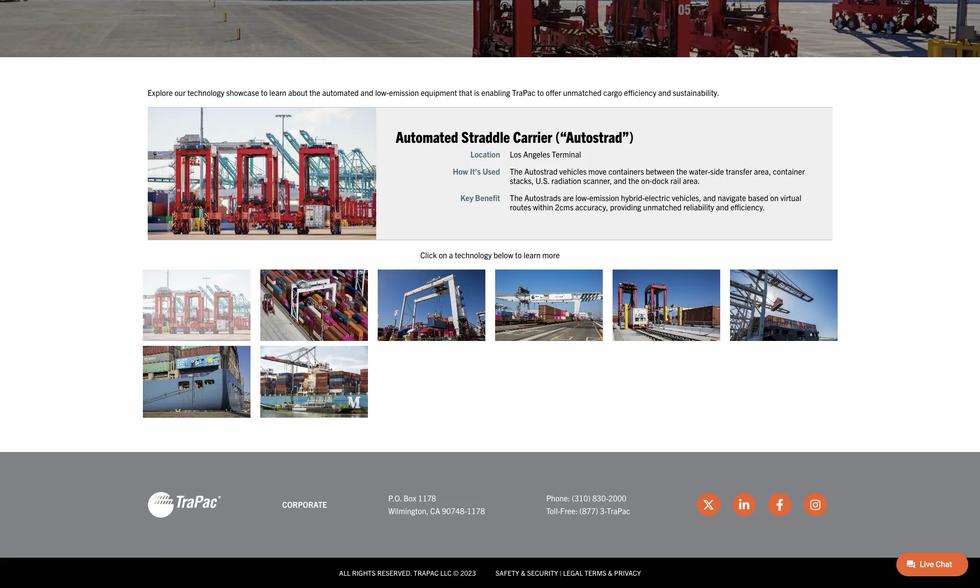 Task type: vqa. For each thing, say whether or not it's contained in the screenshot.
dock
yes



Task type: describe. For each thing, give the bounding box(es) containing it.
explore our technology showcase to learn about the automated and low-emission equipment that is enabling trapac to offer unmatched cargo efficiency and sustainability.
[[148, 88, 719, 97]]

|
[[560, 568, 562, 577]]

box
[[403, 493, 416, 503]]

2023
[[460, 568, 476, 577]]

are
[[563, 193, 573, 202]]

between
[[645, 166, 674, 176]]

trapac inside phone: (310) 830-2000 toll-free: (877) 3-trapac
[[607, 506, 630, 516]]

p.o. box 1178 wilmington, ca 90748-1178
[[388, 493, 485, 516]]

virtual
[[780, 193, 801, 202]]

automated
[[395, 127, 458, 146]]

trapac inside automated straddle carrier ("autostrad") "main content"
[[512, 88, 535, 97]]

stacks,
[[510, 175, 533, 185]]

cargo
[[603, 88, 622, 97]]

container
[[773, 166, 805, 176]]

move
[[588, 166, 606, 176]]

wilmington,
[[388, 506, 428, 516]]

hybrid-
[[621, 193, 645, 202]]

automated straddle carrier ("autostrad") main content
[[138, 87, 980, 423]]

0 horizontal spatial emission
[[389, 88, 419, 97]]

2000
[[608, 493, 626, 503]]

autostrads
[[524, 193, 561, 202]]

the autostrad vehicles move containers between the water-side transfer area, container stacks, u.s. radiation scanner, and the on-dock rail area.
[[510, 166, 805, 185]]

los
[[510, 149, 521, 159]]

offer
[[546, 88, 561, 97]]

0 horizontal spatial unmatched
[[563, 88, 602, 97]]

2 & from the left
[[608, 568, 613, 577]]

p.o.
[[388, 493, 402, 503]]

automated straddle carrier ("autostrad")
[[395, 127, 633, 146]]

providing
[[610, 202, 641, 212]]

accuracy,
[[575, 202, 608, 212]]

safety & security link
[[496, 568, 558, 577]]

showcase
[[226, 88, 259, 97]]

straddle
[[461, 127, 510, 146]]

llc
[[440, 568, 452, 577]]

radiation
[[551, 175, 581, 185]]

0 vertical spatial trapac los angeles automated straddle carrier image
[[148, 108, 376, 239]]

more
[[542, 250, 560, 260]]

and right efficiency
[[658, 88, 671, 97]]

low- inside the autostrads are low-emission hybrid-electric vehicles, and navigate based on virtual routes within 2cms accuracy, providing unmatched reliability and efficiency.
[[575, 193, 589, 202]]

automated
[[322, 88, 359, 97]]

phone:
[[546, 493, 570, 503]]

benefit
[[475, 193, 500, 202]]

u.s.
[[535, 175, 549, 185]]

0 horizontal spatial 1178
[[418, 493, 436, 503]]

angeles
[[523, 149, 550, 159]]

toll-
[[546, 506, 560, 516]]

safety
[[496, 568, 519, 577]]

side
[[710, 166, 724, 176]]

the for the autostrad vehicles move containers between the water-side transfer area, container stacks, u.s. radiation scanner, and the on-dock rail area.
[[510, 166, 522, 176]]

1 horizontal spatial the
[[628, 175, 639, 185]]

key
[[460, 193, 473, 202]]

unmatched inside the autostrads are low-emission hybrid-electric vehicles, and navigate based on virtual routes within 2cms accuracy, providing unmatched reliability and efficiency.
[[643, 202, 681, 212]]

reliability
[[683, 202, 714, 212]]

location
[[470, 149, 500, 159]]

3-
[[600, 506, 607, 516]]

emission inside the autostrads are low-emission hybrid-electric vehicles, and navigate based on virtual routes within 2cms accuracy, providing unmatched reliability and efficiency.
[[589, 193, 619, 202]]

how
[[453, 166, 468, 176]]

equipment
[[421, 88, 457, 97]]

0 horizontal spatial to
[[261, 88, 268, 97]]

1 vertical spatial trapac los angeles automated straddle carrier image
[[143, 269, 250, 341]]

sustainability.
[[673, 88, 719, 97]]

90748-
[[442, 506, 467, 516]]

2 horizontal spatial the
[[676, 166, 687, 176]]

navigate
[[717, 193, 746, 202]]

used
[[482, 166, 500, 176]]

830-
[[592, 493, 608, 503]]

terms
[[584, 568, 606, 577]]

los angeles terminal
[[510, 149, 581, 159]]

corporate
[[282, 500, 327, 509]]

carrier
[[513, 127, 552, 146]]

rights
[[352, 568, 376, 577]]

legal
[[563, 568, 583, 577]]

efficiency
[[624, 88, 656, 97]]

key benefit
[[460, 193, 500, 202]]

1 vertical spatial 1178
[[467, 506, 485, 516]]

vehicles
[[559, 166, 586, 176]]

privacy
[[614, 568, 641, 577]]

explore
[[148, 88, 173, 97]]

0 horizontal spatial the
[[309, 88, 320, 97]]



Task type: locate. For each thing, give the bounding box(es) containing it.
1 vertical spatial technology
[[455, 250, 492, 260]]

0 horizontal spatial low-
[[375, 88, 389, 97]]

1178 right ca
[[467, 506, 485, 516]]

security
[[527, 568, 558, 577]]

unmatched down dock
[[643, 202, 681, 212]]

0 vertical spatial low-
[[375, 88, 389, 97]]

the down stacks,
[[510, 193, 522, 202]]

how it's used
[[453, 166, 500, 176]]

unmatched
[[563, 88, 602, 97], [643, 202, 681, 212]]

trapac los angeles automated radiation scanning image
[[612, 269, 720, 341]]

and left navigate
[[703, 193, 716, 202]]

trapac los angeles automated straddle carrier image
[[148, 108, 376, 239], [143, 269, 250, 341]]

1 horizontal spatial technology
[[455, 250, 492, 260]]

on
[[770, 193, 778, 202], [439, 250, 447, 260]]

and
[[361, 88, 373, 97], [658, 88, 671, 97], [614, 175, 626, 185], [703, 193, 716, 202], [716, 202, 729, 212]]

within
[[533, 202, 553, 212]]

1 horizontal spatial to
[[515, 250, 522, 260]]

the left the on-
[[628, 175, 639, 185]]

the inside the autostrads are low-emission hybrid-electric vehicles, and navigate based on virtual routes within 2cms accuracy, providing unmatched reliability and efficiency.
[[510, 193, 522, 202]]

to right showcase
[[261, 88, 268, 97]]

1 vertical spatial learn
[[524, 250, 541, 260]]

phone: (310) 830-2000 toll-free: (877) 3-trapac
[[546, 493, 630, 516]]

1178 up ca
[[418, 493, 436, 503]]

free:
[[560, 506, 578, 516]]

1 vertical spatial unmatched
[[643, 202, 681, 212]]

1 horizontal spatial low-
[[575, 193, 589, 202]]

water-
[[689, 166, 710, 176]]

on-
[[641, 175, 652, 185]]

learn left more in the right top of the page
[[524, 250, 541, 260]]

terminal
[[552, 149, 581, 159]]

trapac
[[414, 568, 439, 577]]

autostrad
[[524, 166, 557, 176]]

1 horizontal spatial emission
[[589, 193, 619, 202]]

the inside the autostrad vehicles move containers between the water-side transfer area, container stacks, u.s. radiation scanner, and the on-dock rail area.
[[510, 166, 522, 176]]

containers
[[608, 166, 644, 176]]

vehicles,
[[672, 193, 701, 202]]

0 vertical spatial unmatched
[[563, 88, 602, 97]]

& right terms
[[608, 568, 613, 577]]

trapac right enabling
[[512, 88, 535, 97]]

trapac down 2000
[[607, 506, 630, 516]]

is
[[474, 88, 480, 97]]

below
[[494, 250, 513, 260]]

low- right are at top
[[575, 193, 589, 202]]

0 vertical spatial trapac
[[512, 88, 535, 97]]

corporate image
[[148, 491, 221, 519]]

0 horizontal spatial on
[[439, 250, 447, 260]]

the
[[309, 88, 320, 97], [676, 166, 687, 176], [628, 175, 639, 185]]

the right about
[[309, 88, 320, 97]]

technology right a
[[455, 250, 492, 260]]

0 vertical spatial technology
[[187, 88, 224, 97]]

unmatched right offer
[[563, 88, 602, 97]]

the left the water-
[[676, 166, 687, 176]]

0 horizontal spatial learn
[[269, 88, 286, 97]]

about
[[288, 88, 308, 97]]

safety & security | legal terms & privacy
[[496, 568, 641, 577]]

2 the from the top
[[510, 193, 522, 202]]

and up hybrid-
[[614, 175, 626, 185]]

routes
[[510, 202, 531, 212]]

1 horizontal spatial trapac
[[607, 506, 630, 516]]

low- right automated
[[375, 88, 389, 97]]

emission down 'scanner,'
[[589, 193, 619, 202]]

0 vertical spatial on
[[770, 193, 778, 202]]

efficiency.
[[730, 202, 765, 212]]

the for the autostrads are low-emission hybrid-electric vehicles, and navigate based on virtual routes within 2cms accuracy, providing unmatched reliability and efficiency.
[[510, 193, 522, 202]]

(310)
[[572, 493, 591, 503]]

1 horizontal spatial unmatched
[[643, 202, 681, 212]]

0 horizontal spatial &
[[521, 568, 525, 577]]

2 horizontal spatial to
[[537, 88, 544, 97]]

0 vertical spatial emission
[[389, 88, 419, 97]]

technology
[[187, 88, 224, 97], [455, 250, 492, 260]]

and right automated
[[361, 88, 373, 97]]

electric
[[645, 193, 670, 202]]

technology right our
[[187, 88, 224, 97]]

1 vertical spatial the
[[510, 193, 522, 202]]

rail
[[670, 175, 681, 185]]

©
[[453, 568, 459, 577]]

1 vertical spatial trapac
[[607, 506, 630, 516]]

1 vertical spatial emission
[[589, 193, 619, 202]]

a
[[449, 250, 453, 260]]

footer
[[0, 452, 980, 588]]

to left offer
[[537, 88, 544, 97]]

to right below
[[515, 250, 522, 260]]

("autostrad")
[[555, 127, 633, 146]]

and inside the autostrad vehicles move containers between the water-side transfer area, container stacks, u.s. radiation scanner, and the on-dock rail area.
[[614, 175, 626, 185]]

0 vertical spatial the
[[510, 166, 522, 176]]

0 horizontal spatial technology
[[187, 88, 224, 97]]

our
[[174, 88, 186, 97]]

trapac los angeles automated stacking crane image
[[260, 269, 368, 341]]

0 vertical spatial 1178
[[418, 493, 436, 503]]

legal terms & privacy link
[[563, 568, 641, 577]]

1 vertical spatial low-
[[575, 193, 589, 202]]

area,
[[754, 166, 771, 176]]

and right reliability
[[716, 202, 729, 212]]

1 horizontal spatial on
[[770, 193, 778, 202]]

1 horizontal spatial learn
[[524, 250, 541, 260]]

reserved.
[[377, 568, 412, 577]]

scanner,
[[583, 175, 612, 185]]

ca
[[430, 506, 440, 516]]

& right the safety
[[521, 568, 525, 577]]

all
[[339, 568, 351, 577]]

0 vertical spatial learn
[[269, 88, 286, 97]]

that
[[459, 88, 472, 97]]

1 & from the left
[[521, 568, 525, 577]]

learn
[[269, 88, 286, 97], [524, 250, 541, 260]]

emission
[[389, 88, 419, 97], [589, 193, 619, 202]]

on right the based
[[770, 193, 778, 202]]

1 the from the top
[[510, 166, 522, 176]]

based
[[748, 193, 768, 202]]

&
[[521, 568, 525, 577], [608, 568, 613, 577]]

area.
[[683, 175, 700, 185]]

on left a
[[439, 250, 447, 260]]

dock
[[652, 175, 668, 185]]

on inside the autostrads are low-emission hybrid-electric vehicles, and navigate based on virtual routes within 2cms accuracy, providing unmatched reliability and efficiency.
[[770, 193, 778, 202]]

learn left about
[[269, 88, 286, 97]]

the down los
[[510, 166, 522, 176]]

footer containing p.o. box 1178
[[0, 452, 980, 588]]

(877)
[[579, 506, 598, 516]]

it's
[[470, 166, 480, 176]]

0 horizontal spatial trapac
[[512, 88, 535, 97]]

the autostrads are low-emission hybrid-electric vehicles, and navigate based on virtual routes within 2cms accuracy, providing unmatched reliability and efficiency.
[[510, 193, 801, 212]]

2cms
[[555, 202, 573, 212]]

1 vertical spatial on
[[439, 250, 447, 260]]

emission left 'equipment'
[[389, 88, 419, 97]]

trapac
[[512, 88, 535, 97], [607, 506, 630, 516]]

1 horizontal spatial 1178
[[467, 506, 485, 516]]

click
[[420, 250, 437, 260]]

click on a technology below to learn more
[[420, 250, 560, 260]]

all rights reserved. trapac llc © 2023
[[339, 568, 476, 577]]

1 horizontal spatial &
[[608, 568, 613, 577]]

transfer
[[726, 166, 752, 176]]

enabling
[[481, 88, 510, 97]]



